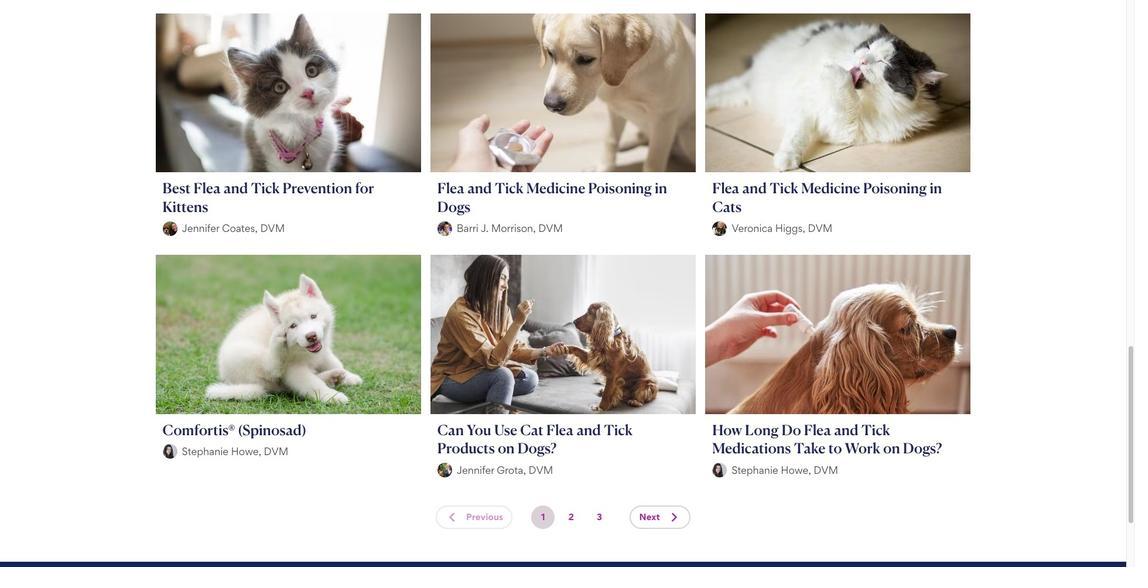 Task type: vqa. For each thing, say whether or not it's contained in the screenshot.
Reproductive at the top left of page
no



Task type: locate. For each thing, give the bounding box(es) containing it.
on
[[498, 440, 515, 457], [883, 440, 900, 457]]

1 horizontal spatial stephanie
[[732, 464, 778, 476]]

and inside how long do flea and tick medications take to work on dogs?
[[834, 421, 859, 439]]

howe, for (spinosad)
[[231, 445, 261, 458]]

flea up dogs
[[438, 179, 465, 197]]

0 horizontal spatial stephanie
[[182, 445, 228, 458]]

flea up the kittens
[[194, 179, 221, 197]]

1 poisoning from the left
[[588, 179, 652, 197]]

prevention
[[283, 179, 352, 197]]

2 poisoning from the left
[[863, 179, 927, 197]]

flea right cat
[[547, 421, 574, 439]]

2 medicine from the left
[[802, 179, 860, 197]]

dvm down flea and tick medicine poisoning in dogs
[[539, 222, 563, 235]]

jennifer for flea
[[182, 222, 219, 235]]

1 horizontal spatial in
[[930, 179, 942, 197]]

by image for how long do flea and tick medications take to work on dogs?
[[712, 463, 727, 478]]

stephanie down comfortis®
[[182, 445, 228, 458]]

by image down medications
[[712, 463, 727, 478]]

0 horizontal spatial dogs?
[[518, 440, 557, 457]]

and up dogs
[[468, 179, 492, 197]]

and inside the best flea and tick prevention for kittens
[[224, 179, 248, 197]]

2 dogs? from the left
[[903, 440, 942, 457]]

1 horizontal spatial howe,
[[781, 464, 811, 476]]

0 horizontal spatial jennifer
[[182, 222, 219, 235]]

next
[[639, 512, 660, 523]]

3
[[597, 512, 602, 523]]

1 horizontal spatial medicine
[[802, 179, 860, 197]]

take
[[794, 440, 826, 457]]

0 horizontal spatial medicine
[[527, 179, 585, 197]]

medicine inside flea and tick medicine poisoning in dogs
[[527, 179, 585, 197]]

by image for flea and tick medicine poisoning in cats
[[712, 221, 727, 236]]

by image
[[438, 221, 452, 236]]

2 on from the left
[[883, 440, 900, 457]]

stephanie howe, dvm down comfortis® (spinosad)
[[182, 445, 288, 458]]

long
[[745, 421, 779, 439]]

stephanie howe, dvm down take
[[732, 464, 838, 476]]

poisoning inside the flea and tick medicine poisoning in cats
[[863, 179, 927, 197]]

j.
[[481, 222, 489, 235]]

medicine for dogs
[[527, 179, 585, 197]]

dvm for medications
[[814, 464, 838, 476]]

and right cat
[[577, 421, 601, 439]]

tick inside the best flea and tick prevention for kittens
[[251, 179, 280, 197]]

stephanie howe, dvm
[[182, 445, 288, 458], [732, 464, 838, 476]]

1 vertical spatial stephanie howe, dvm
[[732, 464, 838, 476]]

1 horizontal spatial dogs?
[[903, 440, 942, 457]]

0 horizontal spatial stephanie howe, dvm
[[182, 445, 288, 458]]

howe, down take
[[781, 464, 811, 476]]

0 vertical spatial stephanie
[[182, 445, 228, 458]]

2 in from the left
[[930, 179, 942, 197]]

0 vertical spatial jennifer
[[182, 222, 219, 235]]

poisoning
[[588, 179, 652, 197], [863, 179, 927, 197]]

do
[[782, 421, 801, 439]]

1 vertical spatial stephanie
[[732, 464, 778, 476]]

1 horizontal spatial stephanie howe, dvm
[[732, 464, 838, 476]]

1 medicine from the left
[[527, 179, 585, 197]]

medicine for cats
[[802, 179, 860, 197]]

medicine
[[527, 179, 585, 197], [802, 179, 860, 197]]

medications
[[712, 440, 791, 457]]

and up veronica at the right of the page
[[743, 179, 767, 197]]

stephanie down medications
[[732, 464, 778, 476]]

and inside the flea and tick medicine poisoning in cats
[[743, 179, 767, 197]]

1 vertical spatial howe,
[[781, 464, 811, 476]]

flea up take
[[804, 421, 831, 439]]

dvm down the best flea and tick prevention for kittens
[[260, 222, 285, 235]]

stephanie
[[182, 445, 228, 458], [732, 464, 778, 476]]

dvm
[[260, 222, 285, 235], [539, 222, 563, 235], [808, 222, 833, 235], [264, 445, 288, 458], [529, 464, 553, 476], [814, 464, 838, 476]]

and inside flea and tick medicine poisoning in dogs
[[468, 179, 492, 197]]

medicine up morrison,
[[527, 179, 585, 197]]

jennifer down products
[[457, 464, 494, 476]]

dvm down to
[[814, 464, 838, 476]]

in
[[655, 179, 667, 197], [930, 179, 942, 197]]

0 horizontal spatial in
[[655, 179, 667, 197]]

1 horizontal spatial poisoning
[[863, 179, 927, 197]]

by image
[[163, 221, 177, 236], [712, 221, 727, 236], [163, 444, 177, 459], [438, 463, 452, 478], [712, 463, 727, 478]]

dvm right grota,
[[529, 464, 553, 476]]

1 horizontal spatial jennifer
[[457, 464, 494, 476]]

by image for best flea and tick prevention for kittens
[[163, 221, 177, 236]]

morrison,
[[491, 222, 536, 235]]

jennifer grota, dvm
[[457, 464, 553, 476]]

and
[[224, 179, 248, 197], [468, 179, 492, 197], [743, 179, 767, 197], [577, 421, 601, 439], [834, 421, 859, 439]]

flea and tick medicine poisoning in dogs
[[438, 179, 667, 216]]

jennifer coates, dvm
[[182, 222, 285, 235]]

by image down comfortis®
[[163, 444, 177, 459]]

barri
[[457, 222, 479, 235]]

tick inside the can you use cat flea and tick products on dogs?
[[604, 421, 633, 439]]

dvm for cats
[[808, 222, 833, 235]]

jennifer down the kittens
[[182, 222, 219, 235]]

1 horizontal spatial on
[[883, 440, 900, 457]]

0 horizontal spatial on
[[498, 440, 515, 457]]

can
[[438, 421, 464, 439]]

grota,
[[497, 464, 526, 476]]

on right work
[[883, 440, 900, 457]]

footer
[[0, 562, 1127, 567]]

by image for comfortis® (spinosad)
[[163, 444, 177, 459]]

by image down cats
[[712, 221, 727, 236]]

by image down products
[[438, 463, 452, 478]]

in inside the flea and tick medicine poisoning in cats
[[930, 179, 942, 197]]

howe,
[[231, 445, 261, 458], [781, 464, 811, 476]]

dogs?
[[518, 440, 557, 457], [903, 440, 942, 457]]

and up to
[[834, 421, 859, 439]]

howe, down comfortis® (spinosad)
[[231, 445, 261, 458]]

1 on from the left
[[498, 440, 515, 457]]

medicine up higgs,
[[802, 179, 860, 197]]

1 in from the left
[[655, 179, 667, 197]]

0 horizontal spatial howe,
[[231, 445, 261, 458]]

flea
[[194, 179, 221, 197], [438, 179, 465, 197], [712, 179, 740, 197], [547, 421, 574, 439], [804, 421, 831, 439]]

jennifer
[[182, 222, 219, 235], [457, 464, 494, 476]]

1 dogs? from the left
[[518, 440, 557, 457]]

0 vertical spatial stephanie howe, dvm
[[182, 445, 288, 458]]

flea up cats
[[712, 179, 740, 197]]

how long do flea and tick medications take to work on dogs?
[[712, 421, 942, 457]]

dvm for kittens
[[260, 222, 285, 235]]

by image down the kittens
[[163, 221, 177, 236]]

and up jennifer coates, dvm
[[224, 179, 248, 197]]

0 horizontal spatial poisoning
[[588, 179, 652, 197]]

stephanie for how
[[732, 464, 778, 476]]

products
[[438, 440, 495, 457]]

jennifer for you
[[457, 464, 494, 476]]

0 vertical spatial howe,
[[231, 445, 261, 458]]

poisoning inside flea and tick medicine poisoning in dogs
[[588, 179, 652, 197]]

on down use
[[498, 440, 515, 457]]

dvm for tick
[[529, 464, 553, 476]]

1 vertical spatial jennifer
[[457, 464, 494, 476]]

in inside flea and tick medicine poisoning in dogs
[[655, 179, 667, 197]]

use
[[494, 421, 517, 439]]

tick
[[251, 179, 280, 197], [495, 179, 524, 197], [770, 179, 799, 197], [604, 421, 633, 439], [862, 421, 890, 439]]

dvm right higgs,
[[808, 222, 833, 235]]

medicine inside the flea and tick medicine poisoning in cats
[[802, 179, 860, 197]]



Task type: describe. For each thing, give the bounding box(es) containing it.
poisoning for flea and tick medicine poisoning in cats
[[863, 179, 927, 197]]

on inside the can you use cat flea and tick products on dogs?
[[498, 440, 515, 457]]

tick inside flea and tick medicine poisoning in dogs
[[495, 179, 524, 197]]

flea inside the flea and tick medicine poisoning in cats
[[712, 179, 740, 197]]

on inside how long do flea and tick medications take to work on dogs?
[[883, 440, 900, 457]]

veronica higgs, dvm
[[732, 222, 833, 235]]

poisoning for flea and tick medicine poisoning in dogs
[[588, 179, 652, 197]]

2 link
[[560, 506, 583, 529]]

stephanie for comfortis®
[[182, 445, 228, 458]]

dogs? inside the can you use cat flea and tick products on dogs?
[[518, 440, 557, 457]]

kittens
[[163, 198, 208, 216]]

flea inside the can you use cat flea and tick products on dogs?
[[547, 421, 574, 439]]

cats
[[712, 198, 742, 216]]

howe, for long
[[781, 464, 811, 476]]

flea inside the best flea and tick prevention for kittens
[[194, 179, 221, 197]]

for
[[355, 179, 374, 197]]

barri j. morrison, dvm
[[457, 222, 563, 235]]

you
[[467, 421, 491, 439]]

best flea and tick prevention for kittens
[[163, 179, 374, 216]]

higgs,
[[775, 222, 806, 235]]

can you use cat flea and tick products on dogs?
[[438, 421, 633, 457]]

next link
[[630, 506, 691, 529]]

tick inside how long do flea and tick medications take to work on dogs?
[[862, 421, 890, 439]]

in for flea and tick medicine poisoning in cats
[[930, 179, 942, 197]]

(spinosad)
[[238, 421, 307, 439]]

how
[[712, 421, 742, 439]]

to
[[829, 440, 842, 457]]

dogs? inside how long do flea and tick medications take to work on dogs?
[[903, 440, 942, 457]]

flea and tick medicine poisoning in cats
[[712, 179, 942, 216]]

2
[[569, 512, 574, 523]]

3 link
[[588, 506, 611, 529]]

in for flea and tick medicine poisoning in dogs
[[655, 179, 667, 197]]

veronica
[[732, 222, 773, 235]]

flea inside flea and tick medicine poisoning in dogs
[[438, 179, 465, 197]]

comfortis®
[[163, 421, 235, 439]]

by image for can you use cat flea and tick products on dogs?
[[438, 463, 452, 478]]

and inside the can you use cat flea and tick products on dogs?
[[577, 421, 601, 439]]

dvm down (spinosad)
[[264, 445, 288, 458]]

best
[[163, 179, 191, 197]]

comfortis® (spinosad)
[[163, 421, 307, 439]]

flea inside how long do flea and tick medications take to work on dogs?
[[804, 421, 831, 439]]

stephanie howe, dvm for long
[[732, 464, 838, 476]]

work
[[845, 440, 881, 457]]

coates,
[[222, 222, 258, 235]]

stephanie howe, dvm for (spinosad)
[[182, 445, 288, 458]]

dogs
[[438, 198, 471, 216]]

tick inside the flea and tick medicine poisoning in cats
[[770, 179, 799, 197]]

cat
[[520, 421, 544, 439]]



